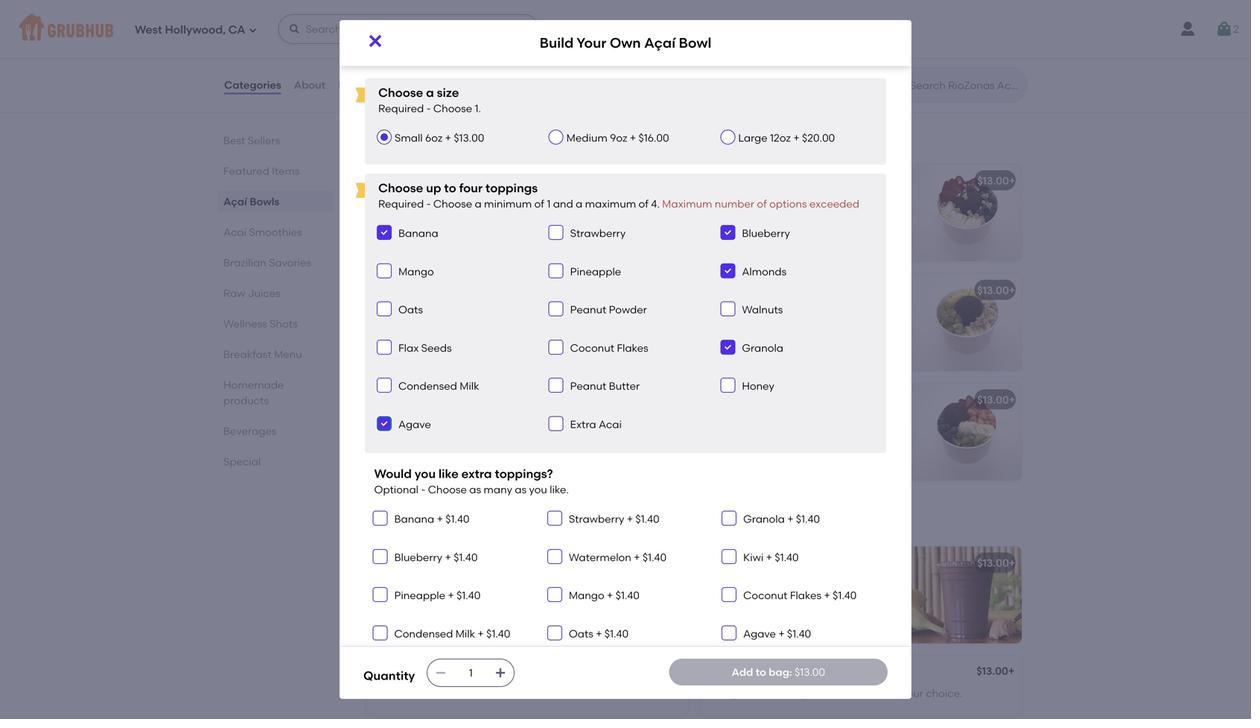 Task type: describe. For each thing, give the bounding box(es) containing it.
extra acai
[[571, 418, 622, 431]]

mango for mango
[[399, 265, 434, 278]]

rainbowl image
[[911, 383, 1022, 480]]

with inside made with chicken, tomato, carrot, cramberry, mix os leaves and special homemade dressing.
[[741, 32, 762, 45]]

2 horizontal spatial the
[[843, 687, 860, 700]]

1 vertical spatial bowl
[[481, 177, 506, 190]]

1 as from the left
[[470, 483, 481, 496]]

and inside tropical sweetness with a citric pinch. banana, kiwi, pineapple and granola.
[[866, 320, 886, 333]]

with for pure açaí with no toppings added.
[[426, 414, 447, 427]]

1 vertical spatial build your own açaí bowl
[[376, 177, 506, 190]]

blueberry for blueberry + $1.40
[[395, 551, 443, 564]]

homemade
[[224, 379, 284, 391]]

0 vertical spatial build your own açaí bowl
[[540, 35, 712, 51]]

best sellers tab
[[224, 133, 328, 148]]

condensed for condensed milk
[[399, 380, 457, 392]]

choose up 'small'
[[379, 85, 424, 100]]

- for up
[[427, 198, 431, 210]]

açai
[[795, 687, 818, 700]]

chicken
[[758, 11, 800, 24]]

extra
[[462, 467, 492, 481]]

maximum
[[663, 198, 713, 210]]

smoothies inside tab
[[249, 226, 302, 238]]

0 horizontal spatial base
[[449, 578, 474, 590]]

juices
[[248, 287, 281, 300]]

flax
[[399, 342, 419, 354]]

1
[[547, 198, 551, 210]]

açaí down $19.80
[[645, 35, 676, 51]]

are
[[741, 195, 758, 208]]

beverages tab
[[224, 423, 328, 439]]

$1.40 for agave + $1.40
[[788, 627, 812, 640]]

riozonas,
[[709, 430, 759, 442]]

1 vertical spatial own
[[429, 177, 452, 190]]

granola. inside 'there are best sellers and then there is this bowl. banana, strawberry, blueberry and granola.'
[[783, 226, 825, 238]]

crunchy,
[[376, 305, 421, 318]]

add
[[732, 666, 754, 678]]

honey
[[742, 380, 775, 392]]

to inside rainbowl is the novelty that riozonas, which has three stores in la, presents to reinforce its position in favor of diversity.
[[774, 445, 784, 457]]

coconut for coconut flakes + $1.40
[[744, 589, 788, 602]]

0 vertical spatial own
[[610, 35, 641, 51]]

açaí bowls inside tab
[[224, 195, 280, 208]]

minimum
[[484, 198, 532, 210]]

and right açai
[[820, 687, 841, 700]]

oz.
[[390, 393, 404, 406]]

toppings for four
[[486, 181, 538, 195]]

acai right extra
[[599, 418, 622, 431]]

chicken,
[[765, 32, 809, 45]]

pineapple
[[812, 320, 864, 333]]

butter,
[[709, 593, 743, 605]]

ca
[[229, 23, 246, 37]]

$16.00
[[639, 131, 670, 144]]

strawberry + $1.40
[[569, 513, 660, 525]]

and up "mango,"
[[455, 305, 475, 318]]

1 horizontal spatial acai smoothies
[[364, 511, 486, 530]]

best for best sellers
[[224, 134, 245, 147]]

svg image left honey
[[724, 381, 733, 390]]

$13.00 + for rainbowl is the novelty that riozonas, which has three stores in la, presents to reinforce its position in favor of diversity.
[[978, 393, 1016, 406]]

granola for granola
[[742, 342, 784, 354]]

- inside "choose a size required - choose 1."
[[427, 102, 431, 115]]

0 vertical spatial you
[[415, 467, 436, 481]]

toppings for no
[[465, 414, 510, 427]]

four
[[459, 181, 483, 195]]

2 vertical spatial to
[[756, 666, 767, 678]]

a inside tropical sweetness with a citric pinch. banana, kiwi, pineapple and granola.
[[831, 305, 838, 318]]

best sellers
[[224, 134, 280, 147]]

peanut powder
[[571, 303, 647, 316]]

and down bowl.
[[760, 226, 780, 238]]

granola. for crunchy, sweet and healthy. nuff said. banana, mango, blueberry and granola.
[[376, 335, 418, 348]]

rio image
[[577, 274, 689, 371]]

banana, inside 'there are best sellers and then there is this bowl. banana, strawberry, blueberry and granola.'
[[769, 210, 812, 223]]

special tab
[[224, 454, 328, 469]]

items
[[272, 165, 300, 177]]

base inside protein rich with banana, peanut butter, acai and the base of your choice.
[[812, 593, 837, 605]]

there
[[709, 195, 738, 208]]

pineapple for pineapple + $1.40
[[395, 589, 446, 602]]

choose inside would you like extra toppings? optional - choose as many as you like.
[[428, 483, 467, 496]]

go crazy image
[[911, 546, 1022, 643]]

$13.00 + for there are best sellers and then there is this bowl. banana, strawberry, blueberry and granola.
[[978, 174, 1016, 187]]

made
[[709, 32, 739, 45]]

2 vertical spatial bowl
[[433, 393, 458, 406]]

milk for condensed milk
[[460, 380, 480, 392]]

choose down "four"
[[434, 198, 473, 210]]

crazy
[[727, 557, 757, 569]]

acai inside acai smoothies tab
[[224, 226, 247, 238]]

1 vertical spatial your
[[902, 687, 924, 700]]

presents
[[728, 445, 771, 457]]

strawberry for strawberry + $1.40
[[569, 513, 625, 525]]

mix
[[948, 32, 966, 45]]

rich
[[748, 578, 767, 590]]

raw
[[224, 287, 245, 300]]

dressing.
[[881, 47, 926, 60]]

acai base, banana and strawberries.
[[376, 687, 561, 700]]

categories button
[[224, 58, 282, 112]]

with for protein rich with banana, peanut butter, acai and the base of your choice.
[[769, 578, 791, 590]]

2 vertical spatial build
[[376, 557, 401, 569]]

hollywood,
[[165, 23, 226, 37]]

svg image right go
[[725, 552, 734, 561]]

watermelon
[[569, 551, 632, 564]]

mango + $1.40
[[569, 589, 640, 602]]

blueberry inside 'there are best sellers and then there is this bowl. banana, strawberry, blueberry and granola.'
[[709, 226, 758, 238]]

watermelon + $1.40
[[569, 551, 667, 564]]

flakes for coconut flakes + $1.40
[[791, 589, 822, 602]]

bowls inside tab
[[250, 195, 280, 208]]

reinforce
[[787, 445, 832, 457]]

medium 9oz + $16.00
[[567, 131, 670, 144]]

acai up your choice of base and two toppings.
[[455, 557, 478, 569]]

strawberries.
[[497, 687, 561, 700]]

is inside rainbowl is the novelty that riozonas, which has three stores in la, presents to reinforce its position in favor of diversity.
[[759, 414, 766, 427]]

svg image left acai
[[725, 590, 734, 599]]

wellness shots tab
[[224, 316, 328, 332]]

panini + large juice image
[[577, 1, 689, 98]]

americano image
[[911, 164, 1022, 261]]

about
[[294, 79, 326, 91]]

peanut
[[838, 578, 875, 590]]

almonds
[[742, 265, 787, 278]]

many
[[484, 483, 513, 496]]

that
[[826, 414, 847, 427]]

brazilian
[[224, 256, 267, 269]]

milk for condensed milk + $1.40
[[456, 627, 475, 640]]

rainbowl for rainbowl
[[709, 393, 757, 406]]

acai smoothies tab
[[224, 224, 328, 240]]

choose down size on the top of the page
[[434, 102, 473, 115]]

protein rich with banana, peanut butter, acai and the base of your choice.
[[709, 578, 875, 621]]

peanut for peanut powder
[[571, 303, 607, 316]]

svg image down optional at the left bottom of page
[[376, 514, 385, 523]]

search icon image
[[887, 76, 905, 94]]

featured items
[[224, 165, 300, 177]]

$1.40 for strawberry + $1.40
[[636, 513, 660, 525]]

added.
[[512, 414, 549, 427]]

breakfast
[[224, 348, 272, 361]]

maximum
[[585, 198, 637, 210]]

granola + $1.40
[[744, 513, 821, 525]]

sweet
[[423, 305, 453, 318]]

panini
[[376, 11, 408, 24]]

choose up to four toppings required - choose a minimum of 1 and a maximum of 4. maximum number of options exceeded
[[379, 181, 860, 210]]

homemade products tab
[[224, 377, 328, 408]]

9oz
[[610, 131, 628, 144]]

svg image up quantity in the bottom of the page
[[376, 628, 385, 637]]

açaí right up
[[455, 177, 479, 190]]

acai smoothies inside tab
[[224, 226, 302, 238]]

bowl.
[[740, 210, 766, 223]]

a inside "choose a size required - choose 1."
[[426, 85, 434, 100]]

choice. inside protein rich with banana, peanut butter, acai and the base of your choice.
[[709, 608, 746, 621]]

1 vertical spatial banana,
[[750, 687, 793, 700]]

a right 1
[[576, 198, 583, 210]]

breakfast menu tab
[[224, 347, 328, 362]]

butter
[[609, 380, 640, 392]]

oats for oats
[[399, 303, 423, 316]]

2 button
[[1216, 16, 1240, 42]]

this
[[719, 210, 737, 223]]

$20.00
[[803, 131, 836, 144]]

west hollywood, ca
[[135, 23, 246, 37]]

acai down quantity in the bottom of the page
[[376, 687, 399, 700]]

1 horizontal spatial you
[[529, 483, 548, 496]]

0 horizontal spatial in
[[709, 460, 718, 472]]

oats for oats + $1.40
[[569, 627, 594, 640]]

0 vertical spatial build
[[540, 35, 574, 51]]

its
[[834, 445, 846, 457]]

strawberry for strawberry
[[571, 227, 626, 240]]

svg image left 'oats + $1.40'
[[551, 628, 560, 637]]

and down input item quantity number field
[[474, 687, 494, 700]]

leaves
[[723, 47, 755, 60]]

your inside protein rich with banana, peanut butter, acai and the base of your choice.
[[852, 593, 874, 605]]

said.
[[376, 320, 399, 333]]

$19.80
[[649, 11, 680, 24]]

base,
[[401, 687, 429, 700]]

açaí up best seller
[[364, 129, 400, 148]]

riozonas for riozonas chicken salad
[[709, 11, 756, 24]]

svg image down "panini" on the left top of the page
[[367, 32, 385, 50]]

go crazy
[[709, 557, 757, 569]]

west
[[135, 23, 162, 37]]

and down the nuff on the top of the page
[[539, 320, 560, 333]]

banana
[[431, 687, 471, 700]]

and up strawberry,
[[818, 195, 839, 208]]

optional
[[374, 483, 419, 496]]

condensed milk
[[399, 380, 480, 392]]

featured
[[224, 165, 270, 177]]

0 vertical spatial bowls
[[404, 129, 450, 148]]

there
[[866, 195, 893, 208]]

2
[[1234, 23, 1240, 35]]

bag:
[[769, 666, 793, 678]]

agave for agave
[[399, 418, 431, 431]]

and left the two
[[477, 578, 497, 590]]

small 6oz + $13.00
[[395, 131, 485, 144]]

protein
[[709, 578, 745, 590]]

banana for banana
[[399, 227, 439, 240]]

banana, for crunchy, sweet and healthy. nuff said. banana, mango, blueberry and granola.
[[402, 320, 445, 333]]

svg image up go crazy
[[725, 514, 734, 523]]

1 vertical spatial large
[[739, 131, 768, 144]]

extra
[[571, 418, 597, 431]]

number
[[715, 198, 755, 210]]

two
[[499, 578, 518, 590]]



Task type: vqa. For each thing, say whether or not it's contained in the screenshot.
"Your" corresponding to Share
no



Task type: locate. For each thing, give the bounding box(es) containing it.
4.
[[652, 198, 660, 210]]

0 vertical spatial riozonas
[[709, 11, 756, 24]]

Input item quantity number field
[[455, 660, 488, 686]]

1 vertical spatial blueberry
[[395, 551, 443, 564]]

build your own açaí bowl down $19.80
[[540, 35, 712, 51]]

coconut for coconut flakes
[[571, 342, 615, 354]]

best for best seller
[[385, 159, 404, 170]]

of
[[535, 198, 545, 210], [639, 198, 649, 210], [757, 198, 767, 210], [749, 460, 759, 472], [437, 578, 447, 590], [839, 593, 849, 605], [890, 687, 900, 700]]

0 horizontal spatial oats
[[399, 303, 423, 316]]

with inside tropical sweetness with a citric pinch. banana, kiwi, pineapple and granola.
[[807, 305, 828, 318]]

1 horizontal spatial pineapple
[[571, 265, 622, 278]]

rainbowl for rainbowl is the novelty that riozonas, which has three stores in la, presents to reinforce its position in favor of diversity.
[[709, 414, 756, 427]]

in up position
[[876, 430, 885, 442]]

own
[[610, 35, 641, 51], [429, 177, 452, 190], [429, 557, 452, 569]]

with up leaves
[[741, 32, 762, 45]]

to
[[444, 181, 457, 195], [774, 445, 784, 457], [756, 666, 767, 678]]

banana for banana + $1.40
[[395, 513, 435, 525]]

has
[[794, 430, 812, 442]]

healthy.
[[478, 305, 518, 318]]

2 vertical spatial own
[[429, 557, 452, 569]]

- for you
[[421, 483, 426, 496]]

choose a size required - choose 1.
[[379, 85, 481, 115]]

1 vertical spatial bowls
[[250, 195, 280, 208]]

banana, inside protein rich with banana, peanut butter, acai and the base of your choice.
[[793, 578, 836, 590]]

0 vertical spatial your
[[852, 593, 874, 605]]

salad
[[803, 11, 832, 24]]

0 vertical spatial acai smoothies
[[224, 226, 302, 238]]

amazonas image
[[911, 274, 1022, 371]]

$1.40 for blueberry + $1.40
[[454, 551, 478, 564]]

2 peanut from the top
[[571, 380, 607, 392]]

0 horizontal spatial açaí bowls
[[224, 195, 280, 208]]

acai smoothies
[[224, 226, 302, 238], [364, 511, 486, 530]]

0 vertical spatial to
[[444, 181, 457, 195]]

- up 6oz at the top left
[[427, 102, 431, 115]]

1 horizontal spatial choice.
[[927, 687, 963, 700]]

1 horizontal spatial coconut
[[744, 589, 788, 602]]

choose down like
[[428, 483, 467, 496]]

toppings inside choose up to four toppings required - choose a minimum of 1 and a maximum of 4. maximum number of options exceeded
[[486, 181, 538, 195]]

1 vertical spatial riozonas
[[376, 666, 422, 679]]

2 vertical spatial -
[[421, 483, 426, 496]]

1 horizontal spatial your
[[902, 687, 924, 700]]

$13.00
[[454, 131, 485, 144], [644, 174, 676, 187], [978, 174, 1010, 187], [978, 284, 1010, 296], [978, 393, 1010, 406], [643, 555, 675, 568], [978, 557, 1010, 569], [643, 665, 675, 677], [977, 665, 1009, 677], [795, 666, 826, 678]]

svg image up said.
[[380, 304, 389, 313]]

blueberry inside crunchy, sweet and healthy. nuff said. banana, mango, blueberry and granola.
[[489, 320, 537, 333]]

acai smoothies up blueberry + $1.40
[[364, 511, 486, 530]]

1 horizontal spatial mango
[[569, 589, 605, 602]]

acai down optional at the left bottom of page
[[364, 511, 400, 530]]

your
[[852, 593, 874, 605], [902, 687, 924, 700]]

0 vertical spatial rainbowl
[[709, 393, 757, 406]]

choose down best seller
[[379, 181, 424, 195]]

to down 'which'
[[774, 445, 784, 457]]

$1.40
[[446, 513, 470, 525], [636, 513, 660, 525], [797, 513, 821, 525], [454, 551, 478, 564], [643, 551, 667, 564], [775, 551, 799, 564], [457, 589, 481, 602], [616, 589, 640, 602], [833, 589, 857, 602], [487, 627, 511, 640], [605, 627, 629, 640], [788, 627, 812, 640]]

1 vertical spatial choice.
[[927, 687, 963, 700]]

with inside protein rich with banana, peanut butter, acai and the base of your choice.
[[769, 578, 791, 590]]

granola up kiwi + $1.40
[[744, 513, 785, 525]]

cramberry,
[[890, 32, 946, 45]]

2 as from the left
[[515, 483, 527, 496]]

granola. down sellers
[[783, 226, 825, 238]]

1 vertical spatial strawberry
[[569, 513, 625, 525]]

1 horizontal spatial best
[[385, 159, 404, 170]]

açaí down featured
[[224, 195, 247, 208]]

$1.40 for kiwi + $1.40
[[775, 551, 799, 564]]

featured items tab
[[224, 163, 328, 179]]

like
[[439, 467, 459, 481]]

base
[[449, 578, 474, 590], [812, 593, 837, 605], [862, 687, 887, 700]]

best inside tab
[[224, 134, 245, 147]]

options
[[770, 198, 808, 210]]

1 horizontal spatial bowls
[[404, 129, 450, 148]]

toppings right the no
[[465, 414, 510, 427]]

granola.
[[783, 226, 825, 238], [376, 335, 418, 348], [709, 335, 752, 348]]

smoothies up blueberry + $1.40
[[404, 511, 486, 530]]

granola down walnuts
[[742, 342, 784, 354]]

banana,
[[769, 210, 812, 223], [402, 320, 445, 333], [743, 320, 786, 333]]

granola. inside crunchy, sweet and healthy. nuff said. banana, mango, blueberry and granola.
[[376, 335, 418, 348]]

6oz
[[426, 131, 443, 144]]

reviews
[[338, 79, 380, 91]]

0 horizontal spatial as
[[470, 483, 481, 496]]

breakfast menu
[[224, 348, 302, 361]]

0 vertical spatial -
[[427, 102, 431, 115]]

to inside choose up to four toppings required - choose a minimum of 1 and a maximum of 4. maximum number of options exceeded
[[444, 181, 457, 195]]

acai right oz.
[[407, 393, 431, 406]]

bowl down condensed milk
[[433, 393, 458, 406]]

go
[[709, 557, 724, 569]]

1 vertical spatial peanut
[[571, 380, 607, 392]]

Search RioZonas Acai West Hollywood search field
[[909, 78, 1023, 92]]

is inside 'there are best sellers and then there is this bowl. banana, strawberry, blueberry and granola.'
[[709, 210, 717, 223]]

wellness shots
[[224, 317, 298, 330]]

and down the 'chicken,'
[[758, 47, 778, 60]]

0 horizontal spatial coconut
[[571, 342, 615, 354]]

0 horizontal spatial build your own açaí bowl
[[376, 177, 506, 190]]

milk
[[460, 380, 480, 392], [456, 627, 475, 640]]

- inside choose up to four toppings required - choose a minimum of 1 and a maximum of 4. maximum number of options exceeded
[[427, 198, 431, 210]]

banana, inside tropical sweetness with a citric pinch. banana, kiwi, pineapple and granola.
[[743, 320, 786, 333]]

pineapple for pineapple
[[571, 265, 622, 278]]

2 required from the top
[[379, 198, 424, 210]]

hula
[[709, 666, 733, 679]]

smoothies up brazilian savories 'tab'
[[249, 226, 302, 238]]

milk up pure açaí with no toppings added.
[[460, 380, 480, 392]]

1 vertical spatial base
[[812, 593, 837, 605]]

would you like extra toppings? optional - choose as many as you like.
[[374, 467, 569, 496]]

in down la,
[[709, 460, 718, 472]]

- down up
[[427, 198, 431, 210]]

1 horizontal spatial blueberry
[[709, 226, 758, 238]]

flakes down powder
[[617, 342, 649, 354]]

banana, inside crunchy, sweet and healthy. nuff said. banana, mango, blueberry and granola.
[[402, 320, 445, 333]]

with for tropical sweetness with a citric pinch. banana, kiwi, pineapple and granola.
[[807, 305, 828, 318]]

sweetness
[[753, 305, 805, 318]]

required inside "choose a size required - choose 1."
[[379, 102, 424, 115]]

is left the this
[[709, 210, 717, 223]]

1 horizontal spatial is
[[759, 414, 766, 427]]

0 horizontal spatial blueberry
[[489, 320, 537, 333]]

$1.40 for oats + $1.40
[[605, 627, 629, 640]]

1 horizontal spatial açaí bowls
[[364, 129, 450, 148]]

strawberry up "watermelon"
[[569, 513, 625, 525]]

milk up input item quantity number field
[[456, 627, 475, 640]]

and right 1
[[553, 198, 574, 210]]

2 horizontal spatial bowl
[[679, 35, 712, 51]]

as down the extra at the bottom left of page
[[470, 483, 481, 496]]

condensed up "32 oz. acai bowl"
[[399, 380, 457, 392]]

1 vertical spatial milk
[[456, 627, 475, 640]]

peanut left the butter
[[571, 380, 607, 392]]

0 horizontal spatial is
[[709, 210, 717, 223]]

0 vertical spatial is
[[709, 210, 717, 223]]

bowls up seller
[[404, 129, 450, 148]]

1 vertical spatial required
[[379, 198, 424, 210]]

svg image down the pinch.
[[724, 343, 733, 352]]

mango for mango + $1.40
[[569, 589, 605, 602]]

required inside choose up to four toppings required - choose a minimum of 1 and a maximum of 4. maximum number of options exceeded
[[379, 198, 424, 210]]

and inside made with chicken, tomato, carrot, cramberry, mix os leaves and special homemade dressing.
[[758, 47, 778, 60]]

1 vertical spatial banana
[[395, 513, 435, 525]]

choice
[[400, 578, 434, 590]]

1 vertical spatial to
[[774, 445, 784, 457]]

0 vertical spatial açaí bowls
[[364, 129, 450, 148]]

best seller
[[385, 159, 430, 170]]

0 vertical spatial best
[[224, 134, 245, 147]]

bowl down $19.80
[[679, 35, 712, 51]]

blueberry down the this
[[709, 226, 758, 238]]

1 rainbowl from the top
[[709, 393, 757, 406]]

1 horizontal spatial blueberry
[[742, 227, 791, 240]]

strawberry down maximum on the top
[[571, 227, 626, 240]]

1 peanut from the top
[[571, 303, 607, 316]]

would
[[374, 467, 412, 481]]

svg image down said.
[[380, 343, 389, 352]]

2 vertical spatial base
[[862, 687, 887, 700]]

large left juice
[[419, 11, 449, 24]]

riozonas
[[709, 11, 756, 24], [376, 666, 422, 679]]

1 vertical spatial best
[[385, 159, 404, 170]]

reviews button
[[338, 58, 381, 112]]

1 vertical spatial build
[[376, 177, 401, 190]]

32 oz. acai bowl image
[[577, 383, 689, 480]]

granola for granola + $1.40
[[744, 513, 785, 525]]

rainbowl inside rainbowl is the novelty that riozonas, which has three stores in la, presents to reinforce its position in favor of diversity.
[[709, 414, 756, 427]]

0 horizontal spatial you
[[415, 467, 436, 481]]

crunchy, sweet and healthy. nuff said. banana, mango, blueberry and granola.
[[376, 305, 560, 348]]

1 vertical spatial acai smoothies
[[364, 511, 486, 530]]

banana, left the peanut
[[793, 578, 836, 590]]

special
[[224, 455, 261, 468]]

raw juices tab
[[224, 285, 328, 301]]

svg image down best seller
[[380, 228, 389, 237]]

1 vertical spatial toppings
[[465, 414, 510, 427]]

homemade
[[819, 47, 878, 60]]

smoothie
[[481, 557, 530, 569]]

required down best seller
[[379, 198, 424, 210]]

novelty
[[788, 414, 824, 427]]

2 horizontal spatial base
[[862, 687, 887, 700]]

banana, down walnuts
[[743, 320, 786, 333]]

svg image down choose up to four toppings required - choose a minimum of 1 and a maximum of 4. maximum number of options exceeded
[[552, 228, 561, 237]]

strawberry,
[[814, 210, 870, 223]]

and right acai
[[770, 593, 790, 605]]

the up 'which'
[[769, 414, 785, 427]]

rainbowl down honey
[[709, 393, 757, 406]]

1 vertical spatial condensed
[[395, 627, 453, 640]]

1 vertical spatial you
[[529, 483, 548, 496]]

coconut up peanut butter
[[571, 342, 615, 354]]

0 vertical spatial strawberry
[[571, 227, 626, 240]]

diversity.
[[762, 460, 805, 472]]

a up "pineapple"
[[831, 305, 838, 318]]

riozonas for riozonas
[[376, 666, 422, 679]]

best
[[224, 134, 245, 147], [385, 159, 404, 170]]

1 vertical spatial oats
[[569, 627, 594, 640]]

to right add
[[756, 666, 767, 678]]

you left like
[[415, 467, 436, 481]]

0 vertical spatial milk
[[460, 380, 480, 392]]

granola. inside tropical sweetness with a citric pinch. banana, kiwi, pineapple and granola.
[[709, 335, 752, 348]]

0 vertical spatial granola
[[742, 342, 784, 354]]

1 vertical spatial in
[[709, 460, 718, 472]]

mango,
[[709, 687, 748, 700]]

bowls down featured items
[[250, 195, 280, 208]]

flakes for coconut flakes
[[617, 342, 649, 354]]

with
[[741, 32, 762, 45], [807, 305, 828, 318], [426, 414, 447, 427], [769, 578, 791, 590]]

0 vertical spatial smoothies
[[249, 226, 302, 238]]

of inside protein rich with banana, peanut butter, acai and the base of your choice.
[[839, 593, 849, 605]]

+
[[410, 11, 416, 24], [445, 131, 452, 144], [630, 131, 637, 144], [794, 131, 800, 144], [676, 174, 682, 187], [1010, 174, 1016, 187], [1010, 284, 1016, 296], [1010, 393, 1016, 406], [437, 513, 443, 525], [627, 513, 633, 525], [788, 513, 794, 525], [445, 551, 451, 564], [634, 551, 641, 564], [767, 551, 773, 564], [1010, 557, 1016, 569], [448, 589, 454, 602], [607, 589, 614, 602], [825, 589, 831, 602], [478, 627, 484, 640], [596, 627, 602, 640], [779, 627, 785, 640], [1009, 665, 1015, 677]]

of inside rainbowl is the novelty that riozonas, which has three stores in la, presents to reinforce its position in favor of diversity.
[[749, 460, 759, 472]]

0 horizontal spatial granola.
[[376, 335, 418, 348]]

1 horizontal spatial to
[[756, 666, 767, 678]]

powder
[[609, 303, 647, 316]]

svg image inside 2 button
[[1216, 20, 1234, 38]]

with up kiwi,
[[807, 305, 828, 318]]

banana, for tropical sweetness with a citric pinch. banana, kiwi, pineapple and granola.
[[743, 320, 786, 333]]

1 horizontal spatial flakes
[[791, 589, 822, 602]]

agave
[[399, 418, 431, 431], [744, 627, 776, 640]]

svg image left coconut flakes
[[552, 343, 561, 352]]

americano
[[709, 174, 766, 187]]

0 horizontal spatial blueberry
[[395, 551, 443, 564]]

juice
[[451, 11, 479, 24]]

rainbowl up riozonas,
[[709, 414, 756, 427]]

1 vertical spatial granola
[[744, 513, 785, 525]]

- right optional at the left bottom of page
[[421, 483, 426, 496]]

$13.00 + for protein rich with banana, peanut butter, acai and the base of your choice.
[[978, 557, 1016, 569]]

0 horizontal spatial smoothies
[[249, 226, 302, 238]]

large left 12oz
[[739, 131, 768, 144]]

the inside rainbowl is the novelty that riozonas, which has three stores in la, presents to reinforce its position in favor of diversity.
[[769, 414, 785, 427]]

0 vertical spatial condensed
[[399, 380, 457, 392]]

-
[[427, 102, 431, 115], [427, 198, 431, 210], [421, 483, 426, 496]]

pineapple
[[571, 265, 622, 278], [395, 589, 446, 602]]

0 vertical spatial required
[[379, 102, 424, 115]]

svg image up banana
[[435, 667, 447, 679]]

up
[[426, 181, 442, 195]]

0 horizontal spatial riozonas
[[376, 666, 422, 679]]

acai
[[745, 593, 768, 605]]

main navigation navigation
[[0, 0, 1252, 58]]

to right up
[[444, 181, 457, 195]]

$1.40 for banana + $1.40
[[446, 513, 470, 525]]

walnuts
[[742, 303, 783, 316]]

0 horizontal spatial mango
[[399, 265, 434, 278]]

pineapple + $1.40
[[395, 589, 481, 602]]

1 vertical spatial pineapple
[[395, 589, 446, 602]]

shots
[[270, 317, 298, 330]]

agave for agave + $1.40
[[744, 627, 776, 640]]

1 horizontal spatial oats
[[569, 627, 594, 640]]

coconut down kiwi + $1.40
[[744, 589, 788, 602]]

1 vertical spatial flakes
[[791, 589, 822, 602]]

bowl up minimum
[[481, 177, 506, 190]]

a down "four"
[[475, 198, 482, 210]]

0 vertical spatial large
[[419, 11, 449, 24]]

$1.40 for granola + $1.40
[[797, 513, 821, 525]]

is up 'which'
[[759, 414, 766, 427]]

and inside choose up to four toppings required - choose a minimum of 1 and a maximum of 4. maximum number of options exceeded
[[553, 198, 574, 210]]

large 12oz + $20.00
[[739, 131, 836, 144]]

2 rainbowl from the top
[[709, 414, 756, 427]]

açaí
[[401, 414, 424, 427]]

1 vertical spatial blueberry
[[489, 320, 537, 333]]

flakes up agave + $1.40 on the bottom of page
[[791, 589, 822, 602]]

required
[[379, 102, 424, 115], [379, 198, 424, 210]]

and right "pineapple"
[[866, 320, 886, 333]]

made with chicken, tomato, carrot, cramberry, mix os leaves and special homemade dressing.
[[709, 32, 966, 60]]

flax seeds
[[399, 342, 452, 354]]

banana
[[399, 227, 439, 240], [395, 513, 435, 525]]

0 vertical spatial the
[[769, 414, 785, 427]]

$1.40 for mango + $1.40
[[616, 589, 640, 602]]

you left the like.
[[529, 483, 548, 496]]

- inside would you like extra toppings? optional - choose as many as you like.
[[421, 483, 426, 496]]

1 vertical spatial smoothies
[[404, 511, 486, 530]]

0 vertical spatial toppings
[[486, 181, 538, 195]]

bowl
[[679, 35, 712, 51], [481, 177, 506, 190], [433, 393, 458, 406]]

nuff
[[520, 305, 542, 318]]

oats left sweet
[[399, 303, 423, 316]]

0 vertical spatial blueberry
[[709, 226, 758, 238]]

banana, down add to bag: $13.00
[[750, 687, 793, 700]]

peanut butter
[[571, 380, 640, 392]]

the inside protein rich with banana, peanut butter, acai and the base of your choice.
[[793, 593, 809, 605]]

build your own açaí bowl image
[[577, 164, 689, 261]]

1 horizontal spatial smoothies
[[404, 511, 486, 530]]

agave down "32 oz. acai bowl"
[[399, 418, 431, 431]]

açaí inside tab
[[224, 195, 247, 208]]

condensed for condensed milk + $1.40
[[395, 627, 453, 640]]

required up 'small'
[[379, 102, 424, 115]]

banana, down options
[[769, 210, 812, 223]]

1 horizontal spatial the
[[793, 593, 809, 605]]

granola. for tropical sweetness with a citric pinch. banana, kiwi, pineapple and granola.
[[709, 335, 752, 348]]

granola. down the pinch.
[[709, 335, 752, 348]]

tropical
[[709, 305, 750, 318]]

0 horizontal spatial acai smoothies
[[224, 226, 302, 238]]

0 vertical spatial banana,
[[793, 578, 836, 590]]

savories
[[269, 256, 311, 269]]

1 required from the top
[[379, 102, 424, 115]]

banana, down sweet
[[402, 320, 445, 333]]

blueberry down bowl.
[[742, 227, 791, 240]]

agave down acai
[[744, 627, 776, 640]]

0 vertical spatial banana
[[399, 227, 439, 240]]

homemade products
[[224, 379, 284, 407]]

choose
[[379, 85, 424, 100], [434, 102, 473, 115], [379, 181, 424, 195], [434, 198, 473, 210], [428, 483, 467, 496]]

banana down optional at the left bottom of page
[[395, 513, 435, 525]]

best left seller
[[385, 159, 404, 170]]

2 horizontal spatial to
[[774, 445, 784, 457]]

1 horizontal spatial in
[[876, 430, 885, 442]]

a left size on the top of the page
[[426, 85, 434, 100]]

$1.40 for watermelon + $1.40
[[643, 551, 667, 564]]

0 vertical spatial bowl
[[679, 35, 712, 51]]

svg image
[[1216, 20, 1234, 38], [289, 23, 301, 35], [249, 26, 257, 35], [994, 70, 1012, 87], [724, 228, 733, 237], [380, 266, 389, 275], [552, 266, 561, 275], [724, 266, 733, 275], [552, 304, 561, 313], [724, 304, 733, 313], [380, 381, 389, 390], [552, 381, 561, 390], [380, 419, 389, 428], [552, 419, 561, 428], [660, 452, 678, 470], [551, 514, 560, 523], [376, 552, 385, 561], [551, 552, 560, 561], [376, 590, 385, 599], [551, 590, 560, 599], [725, 628, 734, 637], [495, 667, 507, 679]]

12oz
[[771, 131, 791, 144]]

blueberry for blueberry
[[742, 227, 791, 240]]

1 vertical spatial the
[[793, 593, 809, 605]]

$13.00 + for tropical sweetness with a citric pinch. banana, kiwi, pineapple and granola.
[[978, 284, 1016, 296]]

peanut for peanut butter
[[571, 380, 607, 392]]

svg image
[[367, 32, 385, 50], [380, 228, 389, 237], [552, 228, 561, 237], [380, 304, 389, 313], [380, 343, 389, 352], [552, 343, 561, 352], [724, 343, 733, 352], [724, 381, 733, 390], [376, 514, 385, 523], [725, 514, 734, 523], [725, 552, 734, 561], [725, 590, 734, 599], [376, 628, 385, 637], [551, 628, 560, 637], [435, 667, 447, 679]]

toppings up minimum
[[486, 181, 538, 195]]

and inside protein rich with banana, peanut butter, acai and the base of your choice.
[[770, 593, 790, 605]]

0 vertical spatial mango
[[399, 265, 434, 278]]

the up agave + $1.40 on the bottom of page
[[793, 593, 809, 605]]

0 horizontal spatial bowl
[[433, 393, 458, 406]]

0 vertical spatial oats
[[399, 303, 423, 316]]

acai smoothies up brazilian savories
[[224, 226, 302, 238]]

favor
[[721, 460, 747, 472]]

brazilian savories tab
[[224, 255, 328, 271]]

add to bag: $13.00
[[732, 666, 826, 678]]

no
[[450, 414, 463, 427]]

seeds
[[422, 342, 452, 354]]

0 vertical spatial in
[[876, 430, 885, 442]]

0 horizontal spatial large
[[419, 11, 449, 24]]

oats + $1.40
[[569, 627, 629, 640]]

blueberry down healthy.
[[489, 320, 537, 333]]

0 horizontal spatial the
[[769, 414, 785, 427]]

1 horizontal spatial granola.
[[709, 335, 752, 348]]

$1.40 for pineapple + $1.40
[[457, 589, 481, 602]]

açaí bowls tab
[[224, 194, 328, 209]]

granola. down said.
[[376, 335, 418, 348]]

banana + $1.40
[[395, 513, 470, 525]]

toppings.
[[521, 578, 568, 590]]



